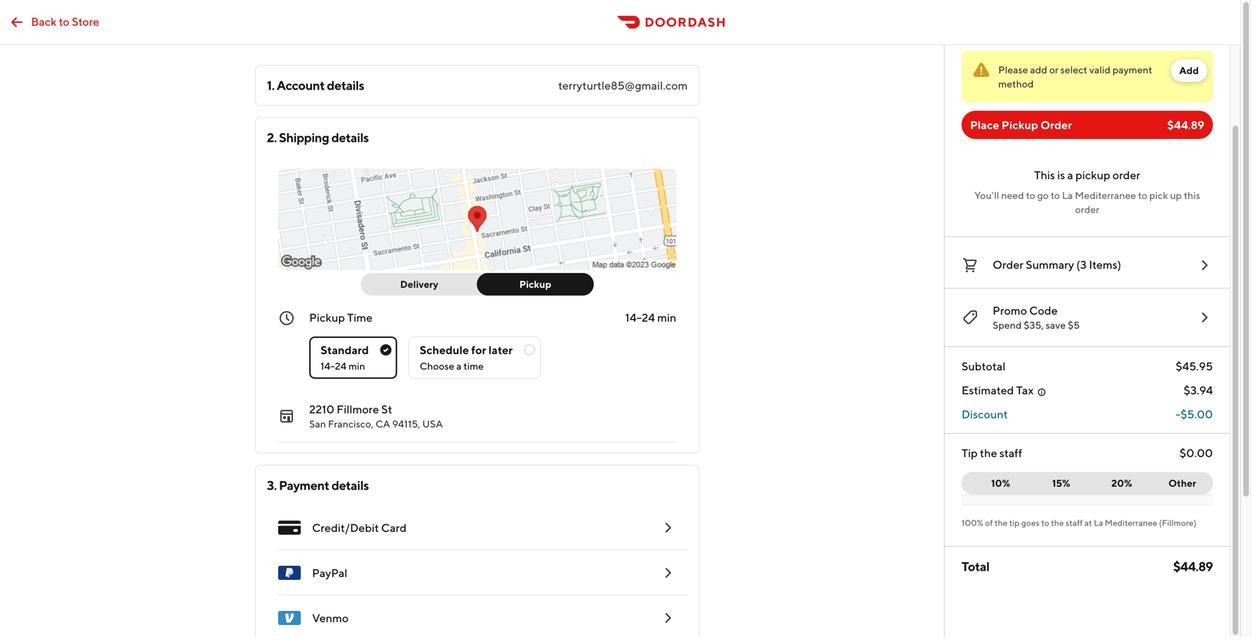 Task type: locate. For each thing, give the bounding box(es) containing it.
choose
[[420, 361, 455, 372]]

pickup
[[1076, 169, 1111, 182]]

venmo
[[312, 612, 349, 626]]

pickup inside option
[[520, 279, 552, 290]]

status
[[962, 51, 1214, 102]]

choose a time
[[420, 361, 484, 372]]

store
[[72, 15, 99, 28]]

the right goes
[[1052, 519, 1065, 528]]

1 vertical spatial pickup
[[520, 279, 552, 290]]

a right is
[[1068, 169, 1074, 182]]

mediterranee down pickup
[[1076, 190, 1137, 201]]

time
[[347, 311, 373, 325]]

1 vertical spatial $44.89
[[1174, 560, 1214, 575]]

2. shipping
[[267, 130, 329, 145]]

None radio
[[409, 337, 541, 379]]

1 vertical spatial la
[[1095, 519, 1104, 528]]

0 vertical spatial order
[[1041, 118, 1073, 132]]

subtotal
[[962, 360, 1006, 373]]

pickup
[[1002, 118, 1039, 132], [520, 279, 552, 290], [309, 311, 345, 325]]

order
[[1113, 169, 1141, 182], [1076, 204, 1100, 215]]

None radio
[[309, 337, 397, 379]]

a
[[1068, 169, 1074, 182], [457, 361, 462, 372]]

3. payment details
[[267, 478, 369, 493]]

order
[[1041, 118, 1073, 132], [993, 258, 1024, 272]]

14–24 min
[[626, 311, 677, 325], [321, 361, 365, 372]]

ca
[[376, 419, 391, 430]]

order down this is a pickup order
[[1076, 204, 1100, 215]]

you'll
[[975, 190, 1000, 201]]

1 horizontal spatial 14–24 min
[[626, 311, 677, 325]]

mediterranee down 20% button
[[1106, 519, 1158, 528]]

status containing please add or select valid payment method
[[962, 51, 1214, 102]]

none radio containing standard
[[309, 337, 397, 379]]

francisco,
[[328, 419, 374, 430]]

staff left at
[[1066, 519, 1084, 528]]

this
[[1185, 190, 1201, 201]]

this is a pickup order
[[1035, 169, 1141, 182]]

goes
[[1022, 519, 1040, 528]]

a left time
[[457, 361, 462, 372]]

$44.89 down add button on the right of the page
[[1168, 118, 1205, 132]]

-$5.00
[[1176, 408, 1214, 421]]

0 vertical spatial order
[[1113, 169, 1141, 182]]

mediterranee inside the 'you'll need to go to la mediterranee to pick up this order'
[[1076, 190, 1137, 201]]

order left "summary"
[[993, 258, 1024, 272]]

14–24 inside radio
[[321, 361, 347, 372]]

100%
[[962, 519, 984, 528]]

1 vertical spatial 14–24 min
[[321, 361, 365, 372]]

0 horizontal spatial order
[[1076, 204, 1100, 215]]

payment
[[1113, 64, 1153, 76]]

0 horizontal spatial la
[[1063, 190, 1074, 201]]

0 vertical spatial staff
[[1000, 447, 1023, 460]]

0 vertical spatial add new payment method image
[[660, 520, 677, 537]]

details up credit/debit
[[332, 478, 369, 493]]

min inside radio
[[349, 361, 365, 372]]

0 vertical spatial la
[[1063, 190, 1074, 201]]

min
[[658, 311, 677, 325], [349, 361, 365, 372]]

1 horizontal spatial min
[[658, 311, 677, 325]]

for
[[472, 344, 487, 357]]

pickup time
[[309, 311, 373, 325]]

staff up 10%
[[1000, 447, 1023, 460]]

none radio containing schedule for later
[[409, 337, 541, 379]]

0 vertical spatial details
[[327, 78, 364, 93]]

$44.89
[[1168, 118, 1205, 132], [1174, 560, 1214, 575]]

option group
[[309, 326, 677, 379]]

$44.89 down the (fillmore)
[[1174, 560, 1214, 575]]

14–24
[[626, 311, 655, 325], [321, 361, 347, 372]]

100% of the tip goes to the staff at la mediterranee (fillmore)
[[962, 519, 1197, 528]]

order inside button
[[993, 258, 1024, 272]]

terryturtle85@gmail.com
[[559, 79, 688, 92]]

0 horizontal spatial order
[[993, 258, 1024, 272]]

1 vertical spatial order
[[1076, 204, 1100, 215]]

details right 2. shipping
[[332, 130, 369, 145]]

(3
[[1077, 258, 1087, 272]]

1 add new payment method image from the top
[[660, 520, 677, 537]]

1 horizontal spatial pickup
[[520, 279, 552, 290]]

usa
[[423, 419, 443, 430]]

0 horizontal spatial min
[[349, 361, 365, 372]]

2 horizontal spatial pickup
[[1002, 118, 1039, 132]]

la down is
[[1063, 190, 1074, 201]]

mediterranee
[[1076, 190, 1137, 201], [1106, 519, 1158, 528]]

add new payment method image
[[660, 520, 677, 537], [660, 565, 677, 582], [660, 610, 677, 627]]

items)
[[1090, 258, 1122, 272]]

promo
[[993, 304, 1028, 318]]

menu
[[267, 506, 688, 638]]

pickup for pickup time
[[309, 311, 345, 325]]

Other button
[[1152, 473, 1214, 495]]

1 vertical spatial 14–24
[[321, 361, 347, 372]]

1 horizontal spatial order
[[1113, 169, 1141, 182]]

$0.00
[[1180, 447, 1214, 460]]

tax
[[1017, 384, 1034, 397]]

to
[[59, 15, 70, 28], [1027, 190, 1036, 201], [1051, 190, 1061, 201], [1139, 190, 1148, 201], [1042, 519, 1050, 528]]

1 vertical spatial add new payment method image
[[660, 565, 677, 582]]

tip
[[1010, 519, 1020, 528]]

schedule for later
[[420, 344, 513, 357]]

time
[[464, 361, 484, 372]]

pickup for pickup
[[520, 279, 552, 290]]

0 horizontal spatial a
[[457, 361, 462, 372]]

tip amount option group
[[962, 473, 1214, 495]]

0 vertical spatial a
[[1068, 169, 1074, 182]]

is
[[1058, 169, 1066, 182]]

st
[[382, 403, 392, 416]]

to right the back
[[59, 15, 70, 28]]

0 horizontal spatial 14–24
[[321, 361, 347, 372]]

0 vertical spatial pickup
[[1002, 118, 1039, 132]]

code
[[1030, 304, 1058, 318]]

20%
[[1112, 478, 1133, 490]]

details for 3. payment details
[[332, 478, 369, 493]]

this
[[1035, 169, 1056, 182]]

3 add new payment method image from the top
[[660, 610, 677, 627]]

discount
[[962, 408, 1009, 421]]

or
[[1050, 64, 1059, 76]]

add
[[1180, 65, 1200, 76]]

place pickup order
[[971, 118, 1073, 132]]

back to store
[[31, 15, 99, 28]]

la
[[1063, 190, 1074, 201], [1095, 519, 1104, 528]]

schedule
[[420, 344, 469, 357]]

order up is
[[1041, 118, 1073, 132]]

2 vertical spatial details
[[332, 478, 369, 493]]

1 vertical spatial staff
[[1066, 519, 1084, 528]]

15% button
[[1031, 473, 1093, 495]]

0 horizontal spatial 14–24 min
[[321, 361, 365, 372]]

1 vertical spatial details
[[332, 130, 369, 145]]

2 vertical spatial pickup
[[309, 311, 345, 325]]

save
[[1046, 320, 1067, 331]]

1 vertical spatial min
[[349, 361, 365, 372]]

1 horizontal spatial staff
[[1066, 519, 1084, 528]]

details for 2. shipping details
[[332, 130, 369, 145]]

delivery
[[400, 279, 439, 290]]

1 horizontal spatial la
[[1095, 519, 1104, 528]]

10% button
[[962, 473, 1032, 495]]

1 horizontal spatial 14–24
[[626, 311, 655, 325]]

2 vertical spatial add new payment method image
[[660, 610, 677, 627]]

la right at
[[1095, 519, 1104, 528]]

0 vertical spatial min
[[658, 311, 677, 325]]

staff
[[1000, 447, 1023, 460], [1066, 519, 1084, 528]]

0 horizontal spatial pickup
[[309, 311, 345, 325]]

total
[[962, 560, 990, 575]]

details
[[327, 78, 364, 93], [332, 130, 369, 145], [332, 478, 369, 493]]

the
[[981, 447, 998, 460], [995, 519, 1008, 528], [1052, 519, 1065, 528]]

2 add new payment method image from the top
[[660, 565, 677, 582]]

details right 1. account
[[327, 78, 364, 93]]

1 vertical spatial a
[[457, 361, 462, 372]]

order right pickup
[[1113, 169, 1141, 182]]

1 vertical spatial order
[[993, 258, 1024, 272]]

to left pick
[[1139, 190, 1148, 201]]

0 vertical spatial mediterranee
[[1076, 190, 1137, 201]]

go
[[1038, 190, 1049, 201]]



Task type: describe. For each thing, give the bounding box(es) containing it.
valid
[[1090, 64, 1111, 76]]

add new payment method image for venmo
[[660, 610, 677, 627]]

1. account
[[267, 78, 325, 93]]

add new payment method image for credit/debit card
[[660, 520, 677, 537]]

estimated
[[962, 384, 1015, 397]]

2210 fillmore st san francisco,  ca 94115,  usa
[[309, 403, 443, 430]]

paypal
[[312, 567, 348, 580]]

method
[[999, 78, 1034, 90]]

order summary (3 items) button
[[962, 254, 1214, 277]]

back to store link
[[0, 8, 108, 36]]

promo code spend $35, save $5
[[993, 304, 1081, 331]]

Pickup radio
[[477, 273, 594, 296]]

the right tip
[[981, 447, 998, 460]]

select
[[1061, 64, 1088, 76]]

delivery or pickup selector option group
[[361, 273, 594, 296]]

summary
[[1026, 258, 1075, 272]]

$5
[[1069, 320, 1081, 331]]

order inside the 'you'll need to go to la mediterranee to pick up this order'
[[1076, 204, 1100, 215]]

the right of
[[995, 519, 1008, 528]]

14–24 min inside radio
[[321, 361, 365, 372]]

add
[[1031, 64, 1048, 76]]

standard
[[321, 344, 369, 357]]

1 horizontal spatial a
[[1068, 169, 1074, 182]]

2210
[[309, 403, 335, 416]]

(fillmore)
[[1160, 519, 1197, 528]]

to left go on the right top
[[1027, 190, 1036, 201]]

menu containing credit/debit card
[[267, 506, 688, 638]]

tip
[[962, 447, 978, 460]]

later
[[489, 344, 513, 357]]

10%
[[992, 478, 1011, 490]]

0 vertical spatial 14–24 min
[[626, 311, 677, 325]]

94115,
[[392, 419, 421, 430]]

show menu image
[[278, 517, 301, 540]]

add new payment method image for paypal
[[660, 565, 677, 582]]

at
[[1085, 519, 1093, 528]]

option group containing standard
[[309, 326, 677, 379]]

1. account details
[[267, 78, 364, 93]]

you'll need to go to la mediterranee to pick up this order
[[975, 190, 1201, 215]]

credit/debit
[[312, 522, 379, 535]]

of
[[986, 519, 994, 528]]

-
[[1176, 408, 1181, 421]]

0 vertical spatial 14–24
[[626, 311, 655, 325]]

2. shipping details
[[267, 130, 369, 145]]

1 horizontal spatial order
[[1041, 118, 1073, 132]]

up
[[1171, 190, 1183, 201]]

order summary (3 items)
[[993, 258, 1122, 272]]

pick
[[1150, 190, 1169, 201]]

to right go on the right top
[[1051, 190, 1061, 201]]

Delivery radio
[[361, 273, 486, 296]]

credit/debit card
[[312, 522, 407, 535]]

$5.00
[[1181, 408, 1214, 421]]

1 vertical spatial mediterranee
[[1106, 519, 1158, 528]]

0 horizontal spatial staff
[[1000, 447, 1023, 460]]

card
[[381, 522, 407, 535]]

please
[[999, 64, 1029, 76]]

$35,
[[1024, 320, 1044, 331]]

other
[[1169, 478, 1197, 490]]

3. payment
[[267, 478, 329, 493]]

spend
[[993, 320, 1022, 331]]

to right goes
[[1042, 519, 1050, 528]]

please add or select valid payment method
[[999, 64, 1153, 90]]

$3.94
[[1185, 384, 1214, 397]]

15%
[[1053, 478, 1071, 490]]

fillmore
[[337, 403, 379, 416]]

back
[[31, 15, 57, 28]]

add button
[[1172, 59, 1208, 82]]

need
[[1002, 190, 1025, 201]]

la inside the 'you'll need to go to la mediterranee to pick up this order'
[[1063, 190, 1074, 201]]

san
[[309, 419, 326, 430]]

20% button
[[1092, 473, 1153, 495]]

place
[[971, 118, 1000, 132]]

details for 1. account details
[[327, 78, 364, 93]]

$45.95
[[1176, 360, 1214, 373]]

tip the staff
[[962, 447, 1023, 460]]

0 vertical spatial $44.89
[[1168, 118, 1205, 132]]

a inside option
[[457, 361, 462, 372]]



Task type: vqa. For each thing, say whether or not it's contained in the screenshot.
the "Five" on the left top of the page
no



